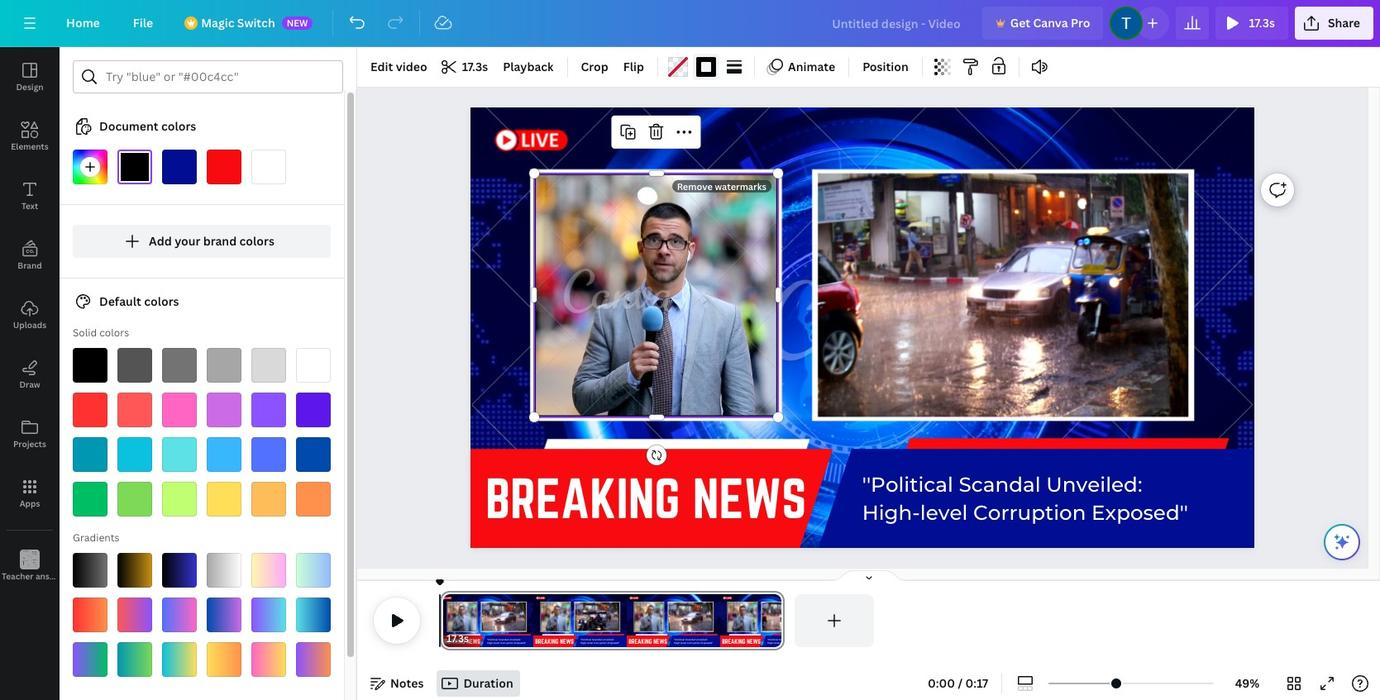 Task type: locate. For each thing, give the bounding box(es) containing it.
linear gradient 90°: #8c52ff, #5ce1e6 image
[[252, 598, 286, 633], [252, 598, 286, 633]]

linear gradient 90°: #8c52ff, #00bf63 image
[[73, 643, 108, 678], [73, 643, 108, 678]]

17.3s left page title "text field"
[[447, 632, 469, 646]]

linear gradient 90°: #5de0e6, #004aad image
[[296, 598, 331, 633], [296, 598, 331, 633]]

gray #737373 image
[[162, 348, 197, 383]]

dark turquoise #0097b2 image
[[73, 438, 108, 472]]

white #ffffff image
[[296, 348, 331, 383], [296, 348, 331, 383]]

light gray #d9d9d9 image
[[252, 348, 286, 383], [252, 348, 286, 383]]

linear gradient 90°: #cdffd8, #94b9ff image
[[296, 553, 331, 588], [296, 553, 331, 588]]

magenta #cb6ce6 image
[[207, 393, 242, 428], [207, 393, 242, 428]]

design
[[16, 81, 43, 93]]

Try "blue" or "#00c4cc" search field
[[106, 61, 333, 93]]

playback button
[[497, 54, 561, 80]]

notes button
[[364, 671, 431, 697]]

colors right solid
[[99, 326, 129, 340]]

design button
[[0, 47, 60, 107]]

colors
[[161, 118, 196, 134], [240, 233, 275, 249], [144, 294, 179, 309], [99, 326, 129, 340]]

colors up #010d92 icon
[[161, 118, 196, 134]]

colors right default
[[144, 294, 179, 309]]

new
[[287, 17, 308, 29]]

linear gradient 90°: #fff7ad, #ffa9f9 image
[[252, 553, 286, 588]]

purple #8c52ff image
[[252, 393, 286, 428], [252, 393, 286, 428]]

#000000 image
[[697, 57, 717, 77], [117, 150, 152, 184], [117, 150, 152, 184]]

trimming, end edge slider
[[770, 595, 785, 648]]

animate button
[[762, 54, 842, 80]]

green #00bf63 image
[[73, 482, 108, 517]]

dark gray #545454 image
[[117, 348, 152, 383]]

add
[[149, 233, 172, 249]]

news
[[693, 469, 807, 529]]

17.3s button
[[1217, 7, 1289, 40], [436, 54, 495, 80], [447, 631, 469, 648]]

file
[[133, 15, 153, 31]]

coral red #ff5757 image
[[117, 393, 152, 428]]

breaking
[[486, 469, 681, 529]]

17.3s button left page title "text field"
[[447, 631, 469, 648]]

#f80a10 image
[[207, 150, 242, 184]]

add your brand colors
[[149, 233, 275, 249]]

lime #c1ff72 image
[[162, 482, 197, 517], [162, 482, 197, 517]]

brand
[[18, 260, 42, 271]]

17.3s inside "main" 'menu bar'
[[1250, 15, 1276, 31]]

draw
[[19, 379, 40, 391]]

yellow #ffde59 image
[[207, 482, 242, 517]]

brand
[[203, 233, 237, 249]]

share button
[[1296, 7, 1374, 40]]

elements button
[[0, 107, 60, 166]]

17.3s
[[1250, 15, 1276, 31], [462, 59, 488, 74], [447, 632, 469, 646]]

default
[[99, 294, 141, 309]]

colors right brand at the left of page
[[240, 233, 275, 249]]

;
[[29, 573, 31, 583]]

linear gradient 90°: #000000, #737373 image
[[73, 553, 108, 588], [73, 553, 108, 588]]

playback
[[503, 59, 554, 74]]

17.3s left the playback
[[462, 59, 488, 74]]

1 vertical spatial 17.3s
[[462, 59, 488, 74]]

linear gradient 90°: #ff5757, #8c52ff image
[[117, 598, 152, 633], [117, 598, 152, 633]]

17.3s button left share dropdown button
[[1217, 7, 1289, 40]]

pro
[[1071, 15, 1091, 31]]

apps
[[20, 498, 40, 510]]

grass green #7ed957 image
[[117, 482, 152, 517], [117, 482, 152, 517]]

light blue #38b6ff image
[[207, 438, 242, 472]]

crop button
[[575, 54, 615, 80]]

canva
[[1034, 15, 1069, 31]]

royal blue #5271ff image
[[252, 438, 286, 472], [252, 438, 286, 472]]

cobalt blue #004aad image
[[296, 438, 331, 472], [296, 438, 331, 472]]

colors inside add your brand colors 'button'
[[240, 233, 275, 249]]

yellow #ffde59 image
[[207, 482, 242, 517]]

17.3s left share dropdown button
[[1250, 15, 1276, 31]]

edit video
[[371, 59, 427, 74]]

remove watermarks
[[677, 180, 767, 193]]

violet #5e17eb image
[[296, 393, 331, 428], [296, 393, 331, 428]]

1 vertical spatial 17.3s button
[[436, 54, 495, 80]]

position button
[[856, 54, 916, 80]]

uploads
[[13, 319, 46, 331]]

49%
[[1236, 676, 1260, 692]]

17.3s for top the 17.3s button
[[1250, 15, 1276, 31]]

linear gradient 90°: #0097b2, #7ed957 image
[[117, 643, 152, 678], [117, 643, 152, 678]]

unveiled:
[[1047, 472, 1143, 497]]

trimming, start edge slider
[[440, 595, 455, 648]]

elements
[[11, 141, 49, 152]]

linear gradient 90°: #000000, #3533cd image
[[162, 553, 197, 588], [162, 553, 197, 588]]

gray #737373 image
[[162, 348, 197, 383]]

get canva pro
[[1011, 15, 1091, 31]]

linear gradient 90°: #5170ff, #ff66c4 image
[[162, 598, 197, 633], [162, 598, 197, 633]]

colors for solid colors
[[99, 326, 129, 340]]

uploads button
[[0, 285, 60, 345]]

linear gradient 90°: #ff3131, #ff914d image
[[73, 598, 108, 633], [73, 598, 108, 633]]

flip button
[[617, 54, 651, 80]]

watermarks
[[715, 180, 767, 193]]

high-
[[863, 501, 921, 525]]

#000000 image
[[697, 57, 717, 77]]

linear gradient 90°: #ffde59, #ff914d image
[[207, 643, 242, 678]]

remove
[[677, 180, 713, 193]]

document colors
[[99, 118, 196, 134]]

magic switch
[[201, 15, 275, 31]]

aqua blue #0cc0df image
[[117, 438, 152, 472], [117, 438, 152, 472]]

''political
[[863, 472, 954, 497]]

17.3s button right video
[[436, 54, 495, 80]]

bright red #ff3131 image
[[73, 393, 108, 428], [73, 393, 108, 428]]

home
[[66, 15, 100, 31]]

exposed''
[[1092, 501, 1189, 525]]

file button
[[120, 7, 166, 40]]

Design title text field
[[819, 7, 976, 40]]

linear gradient 90°: #fff7ad, #ffa9f9 image
[[252, 553, 286, 588]]

notes
[[391, 676, 424, 692]]

main menu bar
[[0, 0, 1381, 47]]

linear gradient 90°: #000000, #c89116 image
[[117, 553, 152, 588]]

level
[[921, 501, 968, 525]]

#f80a10 image
[[207, 150, 242, 184]]

#ffffff image
[[252, 150, 286, 184]]

gray #a6a6a6 image
[[207, 348, 242, 383]]

animate
[[788, 59, 836, 74]]

linear gradient 90°: #004aad, #cb6ce6 image
[[207, 598, 242, 633]]

linear gradient 90°: #0cc0df, #ffde59 image
[[162, 643, 197, 678], [162, 643, 197, 678]]

peach #ffbd59 image
[[252, 482, 286, 517]]

black #000000 image
[[73, 348, 108, 383]]

magic
[[201, 15, 235, 31]]

linear gradient 90°: #8c52ff, #ff914d image
[[296, 643, 331, 678], [296, 643, 331, 678]]

0 vertical spatial 17.3s
[[1250, 15, 1276, 31]]



Task type: describe. For each thing, give the bounding box(es) containing it.
edit video button
[[364, 54, 434, 80]]

breaking news
[[486, 469, 807, 529]]

dark turquoise #0097b2 image
[[73, 438, 108, 472]]

flip
[[624, 59, 645, 74]]

pink #ff66c4 image
[[162, 393, 197, 428]]

#010d92 image
[[162, 150, 197, 184]]

add a new color image
[[73, 150, 108, 184]]

linear gradient 90°: #004aad, #cb6ce6 image
[[207, 598, 242, 633]]

black #000000 image
[[73, 348, 108, 383]]

orange #ff914d image
[[296, 482, 331, 517]]

colors for document colors
[[161, 118, 196, 134]]

keys
[[66, 571, 84, 582]]

position
[[863, 59, 909, 74]]

projects
[[13, 438, 46, 450]]

/
[[958, 676, 963, 692]]

0 vertical spatial 17.3s button
[[1217, 7, 1289, 40]]

brand button
[[0, 226, 60, 285]]

video
[[396, 59, 427, 74]]

default colors
[[99, 294, 179, 309]]

colors for default colors
[[144, 294, 179, 309]]

light blue #38b6ff image
[[207, 438, 242, 472]]

49% button
[[1221, 671, 1275, 697]]

apps button
[[0, 464, 60, 524]]

get canva pro button
[[983, 7, 1104, 40]]

answer
[[35, 571, 64, 582]]

gray #a6a6a6 image
[[207, 348, 242, 383]]

0:00
[[928, 676, 956, 692]]

2 vertical spatial 17.3s button
[[447, 631, 469, 648]]

orange #ff914d image
[[296, 482, 331, 517]]

hide pages image
[[829, 570, 909, 583]]

teacher answer keys
[[2, 571, 84, 582]]

switch
[[237, 15, 275, 31]]

0:00 / 0:17
[[928, 676, 989, 692]]

solid
[[73, 326, 97, 340]]

peach #ffbd59 image
[[252, 482, 286, 517]]

no color image
[[669, 57, 688, 77]]

edit
[[371, 59, 393, 74]]

green #00bf63 image
[[73, 482, 108, 517]]

teacher
[[2, 571, 34, 582]]

add your brand colors button
[[73, 225, 331, 258]]

draw button
[[0, 345, 60, 405]]

home link
[[53, 7, 113, 40]]

corruption
[[974, 501, 1087, 525]]

2 vertical spatial 17.3s
[[447, 632, 469, 646]]

document
[[99, 118, 158, 134]]

share
[[1329, 15, 1361, 31]]

add a new color image
[[73, 150, 108, 184]]

get
[[1011, 15, 1031, 31]]

canva assistant image
[[1333, 533, 1353, 553]]

17.3s for the middle the 17.3s button
[[462, 59, 488, 74]]

linear gradient 90°: #a6a6a6, #ffffff image
[[207, 553, 242, 588]]

#ffffff image
[[252, 150, 286, 184]]

0:17
[[966, 676, 989, 692]]

#010d92 image
[[162, 150, 197, 184]]

coral red #ff5757 image
[[117, 393, 152, 428]]

linear gradient 90°: #000000, #c89116 image
[[117, 553, 152, 588]]

projects button
[[0, 405, 60, 464]]

turquoise blue #5ce1e6 image
[[162, 438, 197, 472]]

linear gradient 90°: #a6a6a6, #ffffff image
[[207, 553, 242, 588]]

gradients
[[73, 531, 120, 545]]

linear gradient 90°: #ffde59, #ff914d image
[[207, 643, 242, 678]]

duration button
[[437, 671, 520, 697]]

your
[[175, 233, 201, 249]]

side panel tab list
[[0, 47, 84, 597]]

Page title text field
[[476, 631, 483, 648]]

''political scandal unveiled: high-level corruption exposed''
[[863, 472, 1189, 525]]

text
[[21, 200, 38, 212]]

linear gradient 90°: #ff66c4, #ffde59 image
[[252, 643, 286, 678]]

scandal
[[959, 472, 1042, 497]]

duration
[[464, 676, 514, 692]]

crop
[[581, 59, 609, 74]]

solid colors
[[73, 326, 129, 340]]

turquoise blue #5ce1e6 image
[[162, 438, 197, 472]]

linear gradient 90°: #ff66c4, #ffde59 image
[[252, 643, 286, 678]]

pink #ff66c4 image
[[162, 393, 197, 428]]

dark gray #545454 image
[[117, 348, 152, 383]]

text button
[[0, 166, 60, 226]]

remove watermarks button
[[672, 180, 772, 193]]



Task type: vqa. For each thing, say whether or not it's contained in the screenshot.
Black And White Modern Vintage Retro Brand Logo group
no



